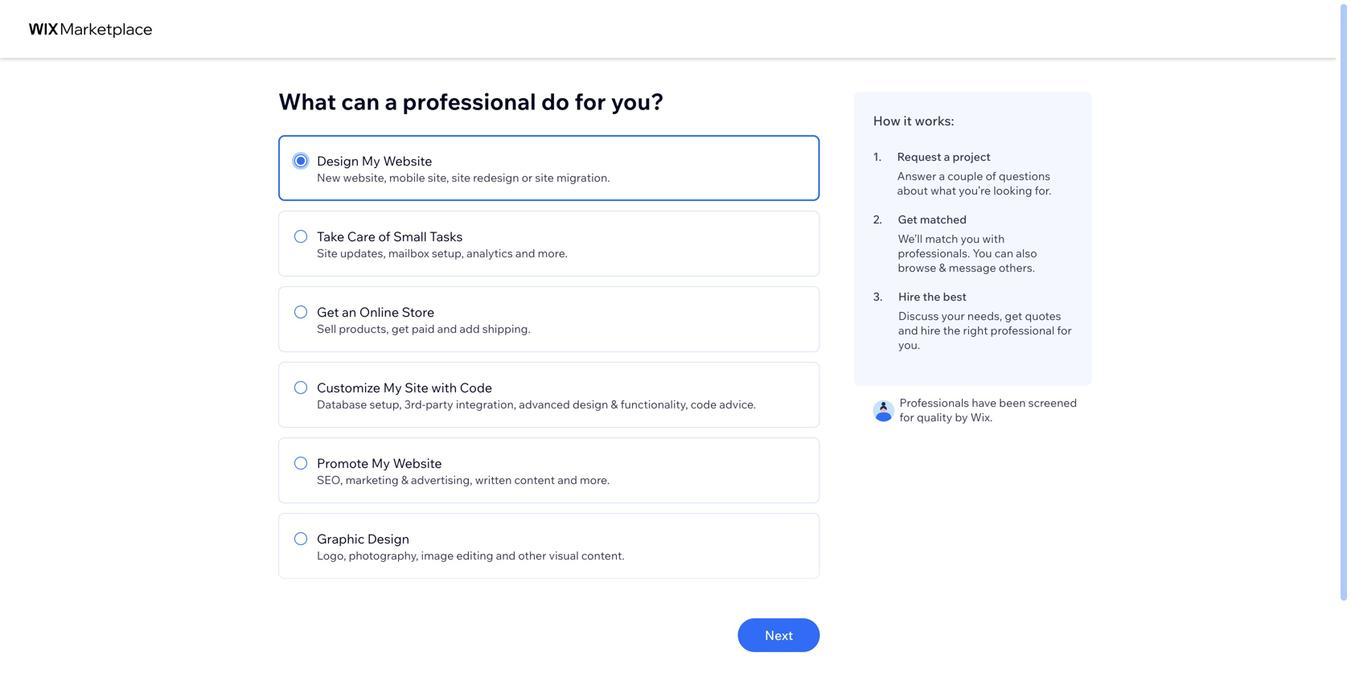 Task type: describe. For each thing, give the bounding box(es) containing it.
with inside get matched we'll match you with professionals. you can also browse & message others.
[[983, 232, 1005, 246]]

mobile
[[389, 171, 425, 185]]

0 vertical spatial can
[[341, 87, 380, 115]]

can inside get matched we'll match you with professionals. you can also browse & message others.
[[995, 246, 1014, 260]]

right
[[963, 323, 988, 337]]

small
[[393, 228, 427, 245]]

code
[[460, 380, 492, 396]]

for inside 'hire the best discuss your needs, get quotes and hire the right professional for you.'
[[1057, 323, 1072, 337]]

get for best
[[1005, 309, 1023, 323]]

graphic design logo, photography, image editing and other visual content.
[[317, 531, 625, 563]]

professionals.
[[898, 246, 971, 260]]

migration.
[[557, 171, 610, 185]]

get for get an online store
[[317, 304, 339, 320]]

take care of small tasks site updates, mailbox setup, analytics and more.
[[317, 228, 568, 260]]

you
[[961, 232, 980, 246]]

match
[[925, 232, 958, 246]]

photography,
[[349, 549, 419, 563]]

others.
[[999, 261, 1035, 275]]

get matched we'll match you with professionals. you can also browse & message others.
[[898, 212, 1038, 275]]

. for 3
[[880, 290, 883, 304]]

we'll
[[898, 232, 923, 246]]

logo,
[[317, 549, 346, 563]]

browse
[[898, 261, 937, 275]]

products,
[[339, 322, 389, 336]]

what can a professional do for you?
[[278, 87, 664, 115]]

party
[[426, 397, 454, 411]]

option group containing design my website
[[278, 135, 820, 579]]

seo,
[[317, 473, 343, 487]]

design
[[573, 397, 608, 411]]

professionals
[[900, 396, 970, 410]]

shipping.
[[483, 322, 531, 336]]

& inside customize my site with code database setup, 3rd-party integration, advanced design & functionality, code advice.
[[611, 397, 618, 411]]

1 site from the left
[[452, 171, 471, 185]]

website for promote my website
[[393, 455, 442, 471]]

& inside promote my website seo, marketing & advertising, written content and more.
[[401, 473, 409, 487]]

discuss
[[899, 309, 939, 323]]

website,
[[343, 171, 387, 185]]

quality
[[917, 410, 953, 424]]

content
[[515, 473, 555, 487]]

get for get matched
[[898, 212, 918, 226]]

mailbox
[[388, 246, 429, 260]]

promote my website seo, marketing & advertising, written content and more.
[[317, 455, 610, 487]]

of inside request a project answer a couple of questions about what you're looking for.
[[986, 169, 997, 183]]

. for 1
[[879, 150, 882, 164]]

website for design my website
[[383, 153, 432, 169]]

. for 2
[[880, 212, 883, 226]]

editing
[[456, 549, 494, 563]]

analytics
[[467, 246, 513, 260]]

get for online
[[392, 322, 409, 336]]

quotes
[[1025, 309, 1062, 323]]

add
[[460, 322, 480, 336]]

get an online store sell products, get paid and add shipping.
[[317, 304, 531, 336]]

with inside customize my site with code database setup, 3rd-party integration, advanced design & functionality, code advice.
[[432, 380, 457, 396]]

written
[[475, 473, 512, 487]]

best
[[943, 290, 967, 304]]

hire the best discuss your needs, get quotes and hire the right professional for you.
[[899, 290, 1072, 352]]

design inside 'design my website new website, mobile site, site redesign or site migration.'
[[317, 153, 359, 169]]

and inside promote my website seo, marketing & advertising, written content and more.
[[558, 473, 578, 487]]

by
[[955, 410, 968, 424]]

for inside professionals have been screened for quality by wix.
[[900, 410, 915, 424]]

content.
[[582, 549, 625, 563]]

and inside get an online store sell products, get paid and add shipping.
[[437, 322, 457, 336]]

and inside graphic design logo, photography, image editing and other visual content.
[[496, 549, 516, 563]]

redesign
[[473, 171, 519, 185]]

been
[[999, 396, 1026, 410]]

1 .
[[873, 150, 882, 164]]

more. inside promote my website seo, marketing & advertising, written content and more.
[[580, 473, 610, 487]]

advertising,
[[411, 473, 473, 487]]

you.
[[899, 338, 921, 352]]

2 .
[[873, 212, 883, 226]]

professionals have been screened for quality by wix.
[[900, 396, 1077, 424]]

design my website new website, mobile site, site redesign or site migration.
[[317, 153, 610, 185]]

about
[[898, 183, 928, 198]]

questions
[[999, 169, 1051, 183]]

new
[[317, 171, 341, 185]]

your
[[942, 309, 965, 323]]

site inside customize my site with code database setup, 3rd-party integration, advanced design & functionality, code advice.
[[405, 380, 429, 396]]

more. inside take care of small tasks site updates, mailbox setup, analytics and more.
[[538, 246, 568, 260]]

an
[[342, 304, 357, 320]]

database
[[317, 397, 367, 411]]

next
[[765, 628, 794, 644]]

setup, inside customize my site with code database setup, 3rd-party integration, advanced design & functionality, code advice.
[[370, 397, 402, 411]]

site,
[[428, 171, 449, 185]]

online
[[359, 304, 399, 320]]

message
[[949, 261, 997, 275]]

3rd-
[[404, 397, 426, 411]]

it
[[904, 113, 912, 129]]

matched
[[920, 212, 967, 226]]

1
[[873, 150, 879, 164]]

graphic
[[317, 531, 365, 547]]



Task type: locate. For each thing, give the bounding box(es) containing it.
get up sell
[[317, 304, 339, 320]]

1 horizontal spatial of
[[986, 169, 997, 183]]

1 horizontal spatial with
[[983, 232, 1005, 246]]

marketing
[[346, 473, 399, 487]]

a left project
[[944, 150, 950, 164]]

0 vertical spatial &
[[939, 261, 947, 275]]

updates,
[[340, 246, 386, 260]]

and up you.
[[899, 323, 918, 337]]

take
[[317, 228, 344, 245]]

you?
[[611, 87, 664, 115]]

option group
[[278, 135, 820, 579]]

1 horizontal spatial setup,
[[432, 246, 464, 260]]

design inside graphic design logo, photography, image editing and other visual content.
[[368, 531, 410, 547]]

more. right the content
[[580, 473, 610, 487]]

paid
[[412, 322, 435, 336]]

1 horizontal spatial can
[[995, 246, 1014, 260]]

image
[[421, 549, 454, 563]]

and left other
[[496, 549, 516, 563]]

professional down quotes at the right top
[[991, 323, 1055, 337]]

answer
[[898, 169, 937, 183]]

1 horizontal spatial design
[[368, 531, 410, 547]]

and right the analytics
[[516, 246, 535, 260]]

1 horizontal spatial site
[[405, 380, 429, 396]]

sell
[[317, 322, 336, 336]]

website up mobile
[[383, 153, 432, 169]]

0 horizontal spatial design
[[317, 153, 359, 169]]

0 horizontal spatial can
[[341, 87, 380, 115]]

for.
[[1035, 183, 1052, 198]]

hire
[[899, 290, 921, 304]]

2 site from the left
[[535, 171, 554, 185]]

next button
[[738, 619, 820, 652]]

do
[[541, 87, 570, 115]]

my right customize
[[383, 380, 402, 396]]

0 horizontal spatial site
[[317, 246, 338, 260]]

request
[[898, 150, 942, 164]]

my inside 'design my website new website, mobile site, site redesign or site migration.'
[[362, 153, 380, 169]]

get right needs,
[[1005, 309, 1023, 323]]

get inside get an online store sell products, get paid and add shipping.
[[317, 304, 339, 320]]

design
[[317, 153, 359, 169], [368, 531, 410, 547]]

my up marketing
[[372, 455, 390, 471]]

0 vertical spatial of
[[986, 169, 997, 183]]

can
[[341, 87, 380, 115], [995, 246, 1014, 260]]

site inside take care of small tasks site updates, mailbox setup, analytics and more.
[[317, 246, 338, 260]]

0 vertical spatial site
[[317, 246, 338, 260]]

0 horizontal spatial for
[[575, 87, 606, 115]]

2 horizontal spatial for
[[1057, 323, 1072, 337]]

2 vertical spatial a
[[939, 169, 945, 183]]

site
[[452, 171, 471, 185], [535, 171, 554, 185]]

with up you
[[983, 232, 1005, 246]]

wix.
[[971, 410, 993, 424]]

1 horizontal spatial the
[[943, 323, 961, 337]]

what
[[931, 183, 957, 198]]

1 vertical spatial can
[[995, 246, 1014, 260]]

0 vertical spatial for
[[575, 87, 606, 115]]

get
[[1005, 309, 1023, 323], [392, 322, 409, 336]]

customize
[[317, 380, 381, 396]]

2 horizontal spatial &
[[939, 261, 947, 275]]

with up party
[[432, 380, 457, 396]]

my inside customize my site with code database setup, 3rd-party integration, advanced design & functionality, code advice.
[[383, 380, 402, 396]]

1 vertical spatial setup,
[[370, 397, 402, 411]]

design up "new"
[[317, 153, 359, 169]]

0 vertical spatial professional
[[403, 87, 536, 115]]

advanced
[[519, 397, 570, 411]]

how it works:
[[873, 113, 955, 129]]

the down your
[[943, 323, 961, 337]]

my for design
[[362, 153, 380, 169]]

1 vertical spatial &
[[611, 397, 618, 411]]

and
[[516, 246, 535, 260], [437, 322, 457, 336], [899, 323, 918, 337], [558, 473, 578, 487], [496, 549, 516, 563]]

0 horizontal spatial more.
[[538, 246, 568, 260]]

and right the content
[[558, 473, 578, 487]]

site right site,
[[452, 171, 471, 185]]

you
[[973, 246, 992, 260]]

0 horizontal spatial get
[[392, 322, 409, 336]]

you're
[[959, 183, 991, 198]]

functionality,
[[621, 397, 688, 411]]

get inside 'hire the best discuss your needs, get quotes and hire the right professional for you.'
[[1005, 309, 1023, 323]]

the right "hire"
[[923, 290, 941, 304]]

site
[[317, 246, 338, 260], [405, 380, 429, 396]]

my up website,
[[362, 153, 380, 169]]

0 horizontal spatial the
[[923, 290, 941, 304]]

tasks
[[430, 228, 463, 245]]

1 horizontal spatial site
[[535, 171, 554, 185]]

1 horizontal spatial more.
[[580, 473, 610, 487]]

works:
[[915, 113, 955, 129]]

my for customize
[[383, 380, 402, 396]]

a up what
[[939, 169, 945, 183]]

0 vertical spatial more.
[[538, 246, 568, 260]]

can right what
[[341, 87, 380, 115]]

code
[[691, 397, 717, 411]]

1 vertical spatial more.
[[580, 473, 610, 487]]

0 horizontal spatial site
[[452, 171, 471, 185]]

0 horizontal spatial of
[[379, 228, 391, 245]]

setup, inside take care of small tasks site updates, mailbox setup, analytics and more.
[[432, 246, 464, 260]]

hire
[[921, 323, 941, 337]]

1 vertical spatial a
[[944, 150, 950, 164]]

setup, down tasks
[[432, 246, 464, 260]]

for right do
[[575, 87, 606, 115]]

more. right the analytics
[[538, 246, 568, 260]]

1 vertical spatial website
[[393, 455, 442, 471]]

0 horizontal spatial setup,
[[370, 397, 402, 411]]

1 vertical spatial design
[[368, 531, 410, 547]]

and inside take care of small tasks site updates, mailbox setup, analytics and more.
[[516, 246, 535, 260]]

get inside get matched we'll match you with professionals. you can also browse & message others.
[[898, 212, 918, 226]]

of up you're
[[986, 169, 997, 183]]

1 vertical spatial my
[[383, 380, 402, 396]]

of
[[986, 169, 997, 183], [379, 228, 391, 245]]

1 vertical spatial the
[[943, 323, 961, 337]]

professional up 'design my website new website, mobile site, site redesign or site migration.' on the top of the page
[[403, 87, 536, 115]]

have
[[972, 396, 997, 410]]

setup, left 3rd-
[[370, 397, 402, 411]]

for left "quality"
[[900, 410, 915, 424]]

and inside 'hire the best discuss your needs, get quotes and hire the right professional for you.'
[[899, 323, 918, 337]]

care
[[347, 228, 376, 245]]

& right design at the left of the page
[[611, 397, 618, 411]]

0 horizontal spatial &
[[401, 473, 409, 487]]

customize my site with code database setup, 3rd-party integration, advanced design & functionality, code advice.
[[317, 380, 756, 411]]

0 vertical spatial with
[[983, 232, 1005, 246]]

1 vertical spatial professional
[[991, 323, 1055, 337]]

1 horizontal spatial for
[[900, 410, 915, 424]]

can up others.
[[995, 246, 1014, 260]]

2 vertical spatial .
[[880, 290, 883, 304]]

0 vertical spatial the
[[923, 290, 941, 304]]

website inside promote my website seo, marketing & advertising, written content and more.
[[393, 455, 442, 471]]

2 vertical spatial my
[[372, 455, 390, 471]]

design up photography,
[[368, 531, 410, 547]]

1 vertical spatial of
[[379, 228, 391, 245]]

what
[[278, 87, 336, 115]]

0 horizontal spatial get
[[317, 304, 339, 320]]

1 vertical spatial site
[[405, 380, 429, 396]]

my for promote
[[372, 455, 390, 471]]

0 horizontal spatial professional
[[403, 87, 536, 115]]

& down professionals.
[[939, 261, 947, 275]]

looking
[[994, 183, 1033, 198]]

and left "add"
[[437, 322, 457, 336]]

0 vertical spatial my
[[362, 153, 380, 169]]

0 vertical spatial design
[[317, 153, 359, 169]]

get up we'll at the top right
[[898, 212, 918, 226]]

& inside get matched we'll match you with professionals. you can also browse & message others.
[[939, 261, 947, 275]]

the
[[923, 290, 941, 304], [943, 323, 961, 337]]

0 vertical spatial get
[[898, 212, 918, 226]]

1 horizontal spatial get
[[1005, 309, 1023, 323]]

1 horizontal spatial &
[[611, 397, 618, 411]]

site down take
[[317, 246, 338, 260]]

1 vertical spatial for
[[1057, 323, 1072, 337]]

for down quotes at the right top
[[1057, 323, 1072, 337]]

1 vertical spatial .
[[880, 212, 883, 226]]

visual
[[549, 549, 579, 563]]

0 vertical spatial .
[[879, 150, 882, 164]]

site right 'or'
[[535, 171, 554, 185]]

0 vertical spatial website
[[383, 153, 432, 169]]

3 .
[[873, 290, 883, 304]]

get left paid on the top of the page
[[392, 322, 409, 336]]

& right marketing
[[401, 473, 409, 487]]

1 vertical spatial get
[[317, 304, 339, 320]]

2 vertical spatial &
[[401, 473, 409, 487]]

my
[[362, 153, 380, 169], [383, 380, 402, 396], [372, 455, 390, 471]]

my inside promote my website seo, marketing & advertising, written content and more.
[[372, 455, 390, 471]]

website up advertising,
[[393, 455, 442, 471]]

integration,
[[456, 397, 517, 411]]

project
[[953, 150, 991, 164]]

website inside 'design my website new website, mobile site, site redesign or site migration.'
[[383, 153, 432, 169]]

2
[[873, 212, 880, 226]]

setup,
[[432, 246, 464, 260], [370, 397, 402, 411]]

store
[[402, 304, 435, 320]]

0 horizontal spatial with
[[432, 380, 457, 396]]

screened
[[1029, 396, 1077, 410]]

3
[[873, 290, 880, 304]]

needs,
[[968, 309, 1003, 323]]

2 vertical spatial for
[[900, 410, 915, 424]]

of inside take care of small tasks site updates, mailbox setup, analytics and more.
[[379, 228, 391, 245]]

0 vertical spatial a
[[385, 87, 398, 115]]

advice.
[[720, 397, 756, 411]]

website
[[383, 153, 432, 169], [393, 455, 442, 471]]

get inside get an online store sell products, get paid and add shipping.
[[392, 322, 409, 336]]

of right care
[[379, 228, 391, 245]]

site up 3rd-
[[405, 380, 429, 396]]

other
[[518, 549, 547, 563]]

a
[[385, 87, 398, 115], [944, 150, 950, 164], [939, 169, 945, 183]]

more.
[[538, 246, 568, 260], [580, 473, 610, 487]]

couple
[[948, 169, 983, 183]]

request a project answer a couple of questions about what you're looking for.
[[898, 150, 1052, 198]]

1 horizontal spatial professional
[[991, 323, 1055, 337]]

.
[[879, 150, 882, 164], [880, 212, 883, 226], [880, 290, 883, 304]]

0 vertical spatial setup,
[[432, 246, 464, 260]]

a up mobile
[[385, 87, 398, 115]]

professional inside 'hire the best discuss your needs, get quotes and hire the right professional for you.'
[[991, 323, 1055, 337]]

1 horizontal spatial get
[[898, 212, 918, 226]]

promote
[[317, 455, 369, 471]]

1 vertical spatial with
[[432, 380, 457, 396]]

how
[[873, 113, 901, 129]]



Task type: vqa. For each thing, say whether or not it's contained in the screenshot.
the top with
yes



